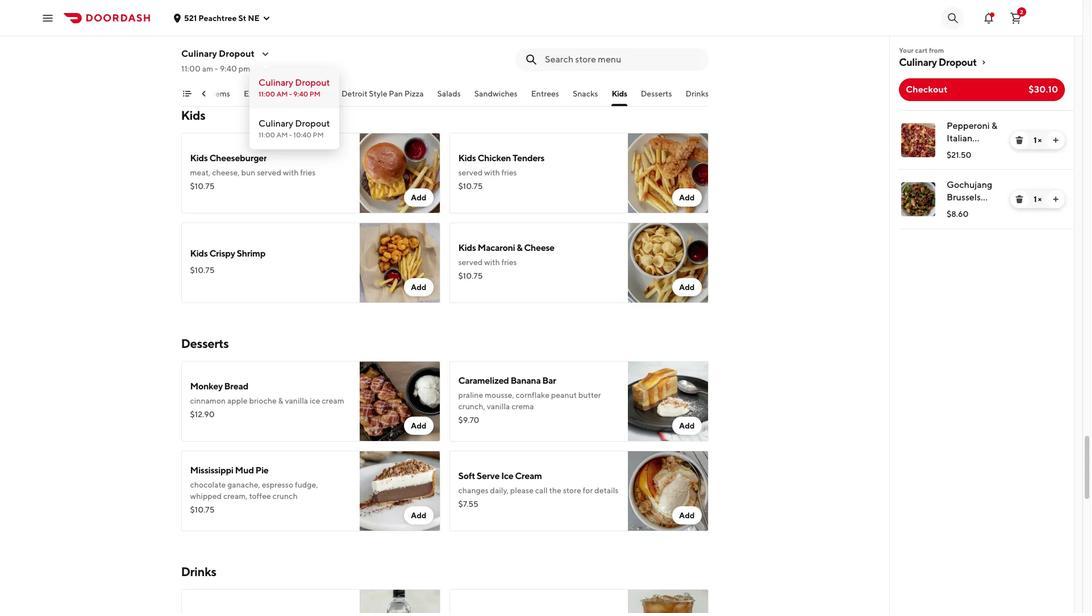 Task type: vqa. For each thing, say whether or not it's contained in the screenshot.
mi
no



Task type: describe. For each thing, give the bounding box(es) containing it.
521 peachtree st ne
[[184, 13, 260, 22]]

vanilla inside the monkey bread cinnamon apple brioche & vanilla ice cream $12.90
[[285, 397, 308, 406]]

salads button
[[437, 88, 461, 106]]

kids for crispy
[[190, 248, 208, 259]]

add button for kids macaroni & cheese
[[672, 279, 702, 297]]

gochujang
[[947, 180, 993, 190]]

none radio containing culinary dropout
[[250, 109, 339, 149]]

cream
[[322, 397, 344, 406]]

notification bell image
[[982, 11, 996, 25]]

cinnamon
[[190, 397, 226, 406]]

cheese,
[[212, 168, 240, 177]]

2 items, open order cart image
[[1009, 11, 1023, 25]]

0 vertical spatial desserts
[[641, 89, 672, 98]]

pizza inside pepperoni & italian sausage pizza
[[947, 158, 969, 169]]

fries inside the kids macaroni & cheese served with fries $10.75
[[502, 258, 517, 267]]

caramelized banana bar praline mousse, cornflake peanut butter crunch, vanilla crema $9.70
[[458, 376, 601, 425]]

none radio containing culinary dropout
[[250, 68, 339, 109]]

sprouts
[[947, 205, 979, 215]]

0 horizontal spatial drinks
[[181, 565, 216, 580]]

popular
[[180, 89, 208, 98]]

0 vertical spatial -
[[214, 64, 218, 73]]

kids crispy shrimp
[[190, 248, 265, 259]]

salads
[[437, 89, 461, 98]]

kids right snacks
[[612, 89, 627, 98]]

daily,
[[490, 487, 509, 496]]

snacks
[[573, 89, 598, 98]]

crunch,
[[458, 402, 485, 412]]

crema
[[512, 402, 534, 412]]

monkey
[[190, 381, 223, 392]]

culinary inside culinary dropout 11:00 am - 10:40 pm
[[259, 118, 293, 129]]

desserts button
[[641, 88, 672, 106]]

your cart from
[[899, 46, 944, 55]]

monkey bread cinnamon apple brioche & vanilla ice cream $12.90
[[190, 381, 344, 419]]

kids cheeseburger meat, cheese, bun    served with fries $10.75
[[190, 153, 316, 191]]

culinary dropout 11:00 am - 10:40 pm
[[259, 118, 330, 139]]

0 vertical spatial drinks
[[685, 89, 709, 98]]

soup & share button
[[280, 88, 328, 106]]

popular items button
[[180, 88, 230, 106]]

add for kids cheeseburger
[[411, 193, 427, 202]]

soft serve ice cream image
[[628, 451, 708, 532]]

snacks button
[[573, 88, 598, 106]]

dropout inside culinary dropout 11:00 am - 10:40 pm
[[295, 118, 330, 129]]

521
[[184, 13, 197, 22]]

culinary dropout 11:00 am - 9:40 pm
[[259, 77, 330, 98]]

macaroni
[[478, 243, 515, 253]]

add button for caramelized banana bar
[[672, 417, 702, 435]]

bresaola
[[190, 20, 225, 31]]

1 vertical spatial desserts
[[181, 336, 229, 351]]

kids for macaroni
[[458, 243, 476, 253]]

remove item from cart image
[[1015, 136, 1024, 145]]

cart
[[915, 46, 928, 55]]

toffee
[[249, 492, 271, 501]]

add button for kids cheeseburger
[[404, 189, 433, 207]]

mississippi
[[190, 466, 233, 476]]

extras button
[[244, 88, 266, 106]]

0 vertical spatial 11:00
[[181, 64, 200, 73]]

$12.90
[[190, 410, 215, 419]]

call
[[535, 487, 548, 496]]

cream,
[[223, 492, 248, 501]]

11:00 for culinary dropout 11:00 am - 10:40 pm
[[259, 131, 275, 139]]

add for soft serve ice cream
[[679, 512, 695, 521]]

add for kids macaroni & cheese
[[679, 283, 695, 292]]

ganache,
[[227, 481, 260, 490]]

please
[[510, 487, 534, 496]]

chicken
[[478, 153, 511, 164]]

$21.50
[[947, 151, 972, 160]]

with inside kids cheeseburger meat, cheese, bun    served with fries $10.75
[[283, 168, 299, 177]]

peanut
[[551, 391, 577, 400]]

apple
[[227, 397, 248, 406]]

2
[[1020, 8, 1024, 15]]

shrimp
[[237, 248, 265, 259]]

monkey bread image
[[360, 361, 440, 442]]

ice
[[310, 397, 320, 406]]

culinary down cart
[[899, 56, 937, 68]]

with inside kids chicken tenders served with fries $10.75
[[484, 168, 500, 177]]

add for kids chicken tenders
[[679, 193, 695, 202]]

0 horizontal spatial culinary dropout
[[181, 48, 254, 59]]

bread
[[224, 381, 248, 392]]

1 horizontal spatial culinary dropout
[[899, 56, 977, 68]]

cdo water image
[[360, 590, 440, 614]]

menus image
[[261, 49, 270, 59]]

ne
[[248, 13, 260, 22]]

add button for mississippi mud pie
[[404, 507, 433, 525]]

10:40
[[293, 131, 312, 139]]

pepperoni & italian sausage pizza image
[[901, 123, 936, 157]]

mississippi mud pie image
[[360, 451, 440, 532]]

extras
[[244, 89, 266, 98]]

$10.75 inside the kids macaroni & cheese served with fries $10.75
[[458, 272, 483, 281]]

$7.55
[[458, 500, 478, 509]]

am for culinary dropout 11:00 am - 10:40 pm
[[276, 131, 288, 139]]

sandwiches
[[474, 89, 517, 98]]

caramelized banana bar image
[[628, 361, 708, 442]]

$9.70
[[458, 416, 479, 425]]

detroit style pan pizza
[[341, 89, 423, 98]]

add one to cart image
[[1052, 195, 1061, 204]]

cream
[[515, 471, 542, 482]]

1 for gochujang brussels sprouts
[[1034, 195, 1037, 204]]

0 vertical spatial 9:40
[[220, 64, 237, 73]]

Item Search search field
[[545, 53, 699, 66]]

pizza inside button
[[404, 89, 423, 98]]

with inside the kids macaroni & cheese served with fries $10.75
[[484, 258, 500, 267]]

mississippi mud pie chocolate ganache, espresso fudge, whipped cream, toffee crunch $10.75
[[190, 466, 318, 515]]

banana
[[511, 376, 541, 387]]

espresso
[[262, 481, 293, 490]]

dropout inside culinary dropout link
[[939, 56, 977, 68]]

popular items
[[180, 89, 230, 98]]

entrees button
[[531, 88, 559, 106]]

share
[[307, 89, 328, 98]]

cheeseburger
[[209, 153, 267, 164]]

kids macaroni & cheese served with fries $10.75
[[458, 243, 555, 281]]

pepperoni & italian sausage pizza
[[947, 120, 998, 169]]

store
[[563, 487, 581, 496]]

entrees
[[531, 89, 559, 98]]

11:00 for culinary dropout 11:00 am - 9:40 pm
[[259, 90, 275, 98]]

for
[[583, 487, 593, 496]]

whipped
[[190, 492, 222, 501]]



Task type: locate. For each thing, give the bounding box(es) containing it.
× for gochujang brussels sprouts
[[1038, 195, 1042, 204]]

add button for kids chicken tenders
[[672, 189, 702, 207]]

option group containing culinary dropout
[[250, 68, 339, 149]]

crispy
[[209, 248, 235, 259]]

pm
[[238, 64, 250, 73]]

scroll menu navigation left image
[[199, 89, 208, 98]]

1
[[1034, 136, 1037, 145], [1034, 195, 1037, 204]]

cornflake
[[516, 391, 550, 400]]

option group
[[250, 68, 339, 149]]

- for culinary dropout 11:00 am - 9:40 pm
[[289, 90, 292, 98]]

kids inside the kids macaroni & cheese served with fries $10.75
[[458, 243, 476, 253]]

& inside the monkey bread cinnamon apple brioche & vanilla ice cream $12.90
[[278, 397, 283, 406]]

2 1 × from the top
[[1034, 195, 1042, 204]]

culinary
[[181, 48, 217, 59], [899, 56, 937, 68], [259, 77, 293, 88], [259, 118, 293, 129]]

detroit style pan pizza button
[[341, 88, 423, 106]]

1 vertical spatial drinks
[[181, 565, 216, 580]]

1 vertical spatial -
[[289, 90, 292, 98]]

italian
[[947, 133, 973, 144]]

$10.75 inside kids cheeseburger meat, cheese, bun    served with fries $10.75
[[190, 182, 215, 191]]

dropout up "10:40"
[[295, 118, 330, 129]]

kids crispy shrimp image
[[360, 223, 440, 304]]

fries down macaroni
[[502, 258, 517, 267]]

- for culinary dropout 11:00 am - 10:40 pm
[[289, 131, 292, 139]]

add for kids crispy shrimp
[[411, 283, 427, 292]]

1 for pepperoni & italian sausage pizza
[[1034, 136, 1037, 145]]

am inside culinary dropout 11:00 am - 9:40 pm
[[276, 90, 288, 98]]

dropout
[[219, 48, 254, 59], [939, 56, 977, 68], [295, 77, 330, 88], [295, 118, 330, 129]]

sandwiches button
[[474, 88, 517, 106]]

1 ×
[[1034, 136, 1042, 145], [1034, 195, 1042, 204]]

add for monkey bread
[[411, 422, 427, 431]]

am
[[276, 90, 288, 98], [276, 131, 288, 139]]

-
[[214, 64, 218, 73], [289, 90, 292, 98], [289, 131, 292, 139]]

pm inside culinary dropout 11:00 am - 10:40 pm
[[313, 131, 324, 139]]

add one to cart image
[[1052, 136, 1061, 145]]

am for culinary dropout 11:00 am - 9:40 pm
[[276, 90, 288, 98]]

11:00 left "10:40"
[[259, 131, 275, 139]]

$8.60
[[947, 210, 969, 219]]

1 vertical spatial 1 ×
[[1034, 195, 1042, 204]]

$10.75 down chicken
[[458, 182, 483, 191]]

$10.75 down 'crispy'
[[190, 266, 215, 275]]

11:00 left the soup
[[259, 90, 275, 98]]

1 horizontal spatial desserts
[[641, 89, 672, 98]]

cheese
[[524, 243, 555, 253]]

serve
[[477, 471, 500, 482]]

$10.75 down meat,
[[190, 182, 215, 191]]

add for caramelized banana bar
[[679, 422, 695, 431]]

dropout down from on the right of page
[[939, 56, 977, 68]]

11:00 left am
[[181, 64, 200, 73]]

1 vertical spatial pm
[[313, 131, 324, 139]]

served down chicken
[[458, 168, 483, 177]]

list containing pepperoni & italian sausage pizza
[[890, 110, 1074, 230]]

&
[[300, 89, 305, 98], [992, 120, 998, 131], [517, 243, 523, 253], [278, 397, 283, 406]]

fries inside kids cheeseburger meat, cheese, bun    served with fries $10.75
[[300, 168, 316, 177]]

served right bun
[[257, 168, 281, 177]]

& inside the kids macaroni & cheese served with fries $10.75
[[517, 243, 523, 253]]

kids inside kids cheeseburger meat, cheese, bun    served with fries $10.75
[[190, 153, 208, 164]]

1 × right remove item from cart icon
[[1034, 195, 1042, 204]]

peachtree
[[199, 13, 237, 22]]

am left "10:40"
[[276, 131, 288, 139]]

vanilla inside caramelized banana bar praline mousse, cornflake peanut butter crunch, vanilla crema $9.70
[[487, 402, 510, 412]]

culinary up the soup
[[259, 77, 293, 88]]

1 vertical spatial pizza
[[947, 158, 969, 169]]

kids chicken tenders served with fries $10.75
[[458, 153, 545, 191]]

soup & share
[[280, 89, 328, 98]]

1 × right remove item from cart image
[[1034, 136, 1042, 145]]

& left cheese
[[517, 243, 523, 253]]

1 horizontal spatial vanilla
[[487, 402, 510, 412]]

butter
[[579, 391, 601, 400]]

0 vertical spatial am
[[276, 90, 288, 98]]

0 horizontal spatial 9:40
[[220, 64, 237, 73]]

remove item from cart image
[[1015, 195, 1024, 204]]

checkout
[[906, 84, 948, 95]]

2 button
[[1005, 7, 1028, 29]]

9:40 inside culinary dropout 11:00 am - 9:40 pm
[[293, 90, 308, 98]]

brioche
[[249, 397, 277, 406]]

am right extras
[[276, 90, 288, 98]]

2 am from the top
[[276, 131, 288, 139]]

1 × from the top
[[1038, 136, 1042, 145]]

0 vertical spatial pm
[[310, 90, 321, 98]]

2 vertical spatial -
[[289, 131, 292, 139]]

0 vertical spatial 1
[[1034, 136, 1037, 145]]

dropout inside culinary dropout 11:00 am - 9:40 pm
[[295, 77, 330, 88]]

kids for chicken
[[458, 153, 476, 164]]

caramelized
[[458, 376, 509, 387]]

items
[[210, 89, 230, 98]]

praline
[[458, 391, 483, 400]]

kids macaroni & cheese image
[[628, 223, 708, 304]]

add for mississippi mud pie
[[411, 512, 427, 521]]

vanilla down mousse,
[[487, 402, 510, 412]]

detroit
[[341, 89, 367, 98]]

kids cheeseburger image
[[360, 133, 440, 214]]

11:00
[[181, 64, 200, 73], [259, 90, 275, 98], [259, 131, 275, 139]]

kids down popular items button
[[181, 108, 205, 123]]

kids inside kids chicken tenders served with fries $10.75
[[458, 153, 476, 164]]

chocolate
[[190, 481, 226, 490]]

list
[[890, 110, 1074, 230]]

kids chicken tenders image
[[628, 133, 708, 214]]

served inside kids cheeseburger meat, cheese, bun    served with fries $10.75
[[257, 168, 281, 177]]

$10.75 inside the mississippi mud pie chocolate ganache, espresso fudge, whipped cream, toffee crunch $10.75
[[190, 506, 215, 515]]

1 vertical spatial 1
[[1034, 195, 1037, 204]]

1 horizontal spatial 9:40
[[293, 90, 308, 98]]

served down macaroni
[[458, 258, 483, 267]]

2 × from the top
[[1038, 195, 1042, 204]]

drinks button
[[685, 88, 709, 106]]

tenders
[[513, 153, 545, 164]]

& right the soup
[[300, 89, 305, 98]]

11:00 inside culinary dropout 11:00 am - 9:40 pm
[[259, 90, 275, 98]]

served inside kids chicken tenders served with fries $10.75
[[458, 168, 483, 177]]

1 vertical spatial 9:40
[[293, 90, 308, 98]]

pm for culinary dropout 11:00 am - 9:40 pm
[[310, 90, 321, 98]]

soft
[[458, 471, 475, 482]]

kids left 'crispy'
[[190, 248, 208, 259]]

culinary dropout up 11:00 am - 9:40 pm
[[181, 48, 254, 59]]

× for pepperoni & italian sausage pizza
[[1038, 136, 1042, 145]]

culinary dropout link
[[899, 56, 1065, 69]]

with down chicken
[[484, 168, 500, 177]]

changes
[[458, 487, 489, 496]]

style
[[369, 89, 387, 98]]

desserts
[[641, 89, 672, 98], [181, 336, 229, 351]]

add button for soft serve ice cream
[[672, 507, 702, 525]]

$10.75
[[190, 182, 215, 191], [458, 182, 483, 191], [190, 266, 215, 275], [458, 272, 483, 281], [190, 506, 215, 515]]

0 horizontal spatial vanilla
[[285, 397, 308, 406]]

- left "10:40"
[[289, 131, 292, 139]]

- right am
[[214, 64, 218, 73]]

2 vertical spatial 11:00
[[259, 131, 275, 139]]

1 1 × from the top
[[1034, 136, 1042, 145]]

×
[[1038, 136, 1042, 145], [1038, 195, 1042, 204]]

1 vertical spatial 11:00
[[259, 90, 275, 98]]

1 horizontal spatial drinks
[[685, 89, 709, 98]]

fries down "10:40"
[[300, 168, 316, 177]]

0 vertical spatial ×
[[1038, 136, 1042, 145]]

dropout up pm at the top left of the page
[[219, 48, 254, 59]]

pizza
[[404, 89, 423, 98], [947, 158, 969, 169]]

11:00 am - 9:40 pm
[[181, 64, 250, 73]]

1 right remove item from cart image
[[1034, 136, 1037, 145]]

None radio
[[250, 68, 339, 109]]

served inside the kids macaroni & cheese served with fries $10.75
[[458, 258, 483, 267]]

kids up meat,
[[190, 153, 208, 164]]

- inside culinary dropout 11:00 am - 9:40 pm
[[289, 90, 292, 98]]

soup
[[280, 89, 299, 98]]

dropout up share
[[295, 77, 330, 88]]

culinary dropout
[[181, 48, 254, 59], [899, 56, 977, 68]]

st
[[238, 13, 246, 22]]

vanilla left the ice
[[285, 397, 308, 406]]

pan
[[389, 89, 403, 98]]

$10.75 down macaroni
[[458, 272, 483, 281]]

fries inside kids chicken tenders served with fries $10.75
[[502, 168, 517, 177]]

with
[[283, 168, 299, 177], [484, 168, 500, 177], [484, 258, 500, 267]]

culinary up am
[[181, 48, 217, 59]]

& right pepperoni
[[992, 120, 998, 131]]

show menu categories image
[[182, 89, 191, 98]]

1 × for gochujang brussels sprouts
[[1034, 195, 1042, 204]]

11:00 inside culinary dropout 11:00 am - 10:40 pm
[[259, 131, 275, 139]]

am inside culinary dropout 11:00 am - 10:40 pm
[[276, 131, 288, 139]]

meat,
[[190, 168, 211, 177]]

soft serve ice cream changes daily, please call the store for details $7.55
[[458, 471, 619, 509]]

mud
[[235, 466, 254, 476]]

fudge,
[[295, 481, 318, 490]]

from
[[929, 46, 944, 55]]

with down "10:40"
[[283, 168, 299, 177]]

2 1 from the top
[[1034, 195, 1037, 204]]

fries down chicken
[[502, 168, 517, 177]]

with down macaroni
[[484, 258, 500, 267]]

culinary dropout down from on the right of page
[[899, 56, 977, 68]]

sausage
[[947, 146, 981, 156]]

0 horizontal spatial pizza
[[404, 89, 423, 98]]

pm right "10:40"
[[313, 131, 324, 139]]

pm inside culinary dropout 11:00 am - 9:40 pm
[[310, 90, 321, 98]]

1 1 from the top
[[1034, 136, 1037, 145]]

kids left chicken
[[458, 153, 476, 164]]

None radio
[[250, 109, 339, 149]]

pie
[[255, 466, 269, 476]]

- left share
[[289, 90, 292, 98]]

am
[[202, 64, 213, 73]]

0 vertical spatial 1 ×
[[1034, 136, 1042, 145]]

pizza down sausage
[[947, 158, 969, 169]]

$30.10
[[1029, 84, 1058, 95]]

passion fruit iced black tea image
[[628, 590, 708, 614]]

open menu image
[[41, 11, 55, 25]]

1 vertical spatial ×
[[1038, 195, 1042, 204]]

1 horizontal spatial pizza
[[947, 158, 969, 169]]

× left add one to cart image
[[1038, 136, 1042, 145]]

$10.75 inside kids chicken tenders served with fries $10.75
[[458, 182, 483, 191]]

0 vertical spatial pizza
[[404, 89, 423, 98]]

the
[[549, 487, 562, 496]]

fries
[[300, 168, 316, 177], [502, 168, 517, 177], [502, 258, 517, 267]]

ice
[[501, 471, 513, 482]]

1 am from the top
[[276, 90, 288, 98]]

bresaola image
[[360, 0, 440, 75]]

bar
[[542, 376, 556, 387]]

desserts up monkey
[[181, 336, 229, 351]]

culinary down the soup
[[259, 118, 293, 129]]

gochujang brussels sprouts image
[[901, 182, 936, 217]]

add button for monkey bread
[[404, 417, 433, 435]]

gochujang brussels sprouts $8.60
[[947, 180, 993, 219]]

crunch
[[273, 492, 298, 501]]

details
[[595, 487, 619, 496]]

1 × for pepperoni & italian sausage pizza
[[1034, 136, 1042, 145]]

vanilla
[[285, 397, 308, 406], [487, 402, 510, 412]]

& inside soup & share button
[[300, 89, 305, 98]]

mousse,
[[485, 391, 514, 400]]

9:40
[[220, 64, 237, 73], [293, 90, 308, 98]]

× left add one to cart icon on the right
[[1038, 195, 1042, 204]]

& inside pepperoni & italian sausage pizza
[[992, 120, 998, 131]]

& right brioche
[[278, 397, 283, 406]]

desserts left drinks button
[[641, 89, 672, 98]]

1 right remove item from cart icon
[[1034, 195, 1037, 204]]

0 horizontal spatial desserts
[[181, 336, 229, 351]]

add button for kids crispy shrimp
[[404, 279, 433, 297]]

- inside culinary dropout 11:00 am - 10:40 pm
[[289, 131, 292, 139]]

culinary inside culinary dropout 11:00 am - 9:40 pm
[[259, 77, 293, 88]]

pepperoni
[[947, 120, 990, 131]]

pm for culinary dropout 11:00 am - 10:40 pm
[[313, 131, 324, 139]]

kids for cheeseburger
[[190, 153, 208, 164]]

1 vertical spatial am
[[276, 131, 288, 139]]

$10.75 down 'whipped'
[[190, 506, 215, 515]]

pm right the soup
[[310, 90, 321, 98]]

pizza right pan at the left top of the page
[[404, 89, 423, 98]]

kids left macaroni
[[458, 243, 476, 253]]

bun
[[241, 168, 255, 177]]



